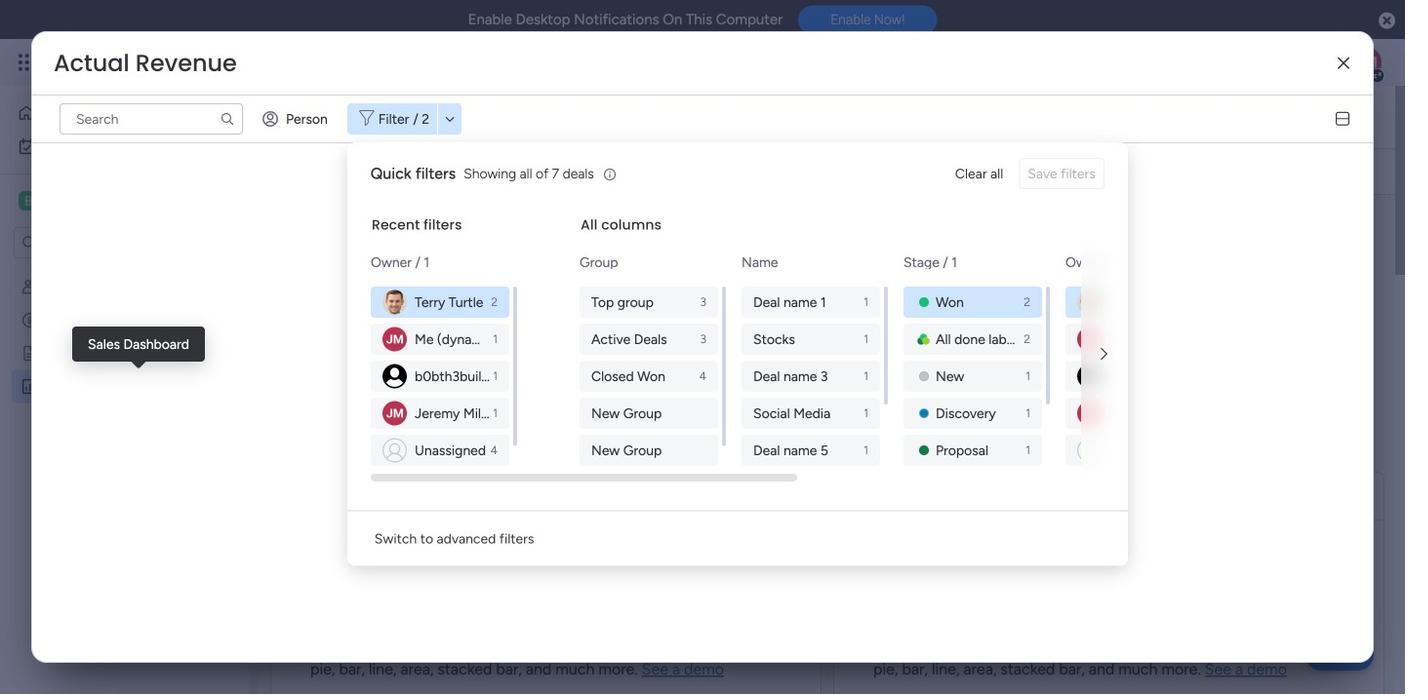 Task type: describe. For each thing, give the bounding box(es) containing it.
jeremy miller image right dapulse x slim image
[[1351, 47, 1382, 78]]

dapulse close image
[[1379, 11, 1396, 31]]

search image
[[220, 111, 235, 127]]

terry turtle image
[[1077, 290, 1102, 315]]

v2 fullscreen image
[[1347, 490, 1360, 504]]

arrow down image
[[438, 107, 462, 131]]

2 owner / 1 group from the left
[[1066, 287, 1208, 467]]

public board image
[[20, 345, 39, 363]]

share image
[[1246, 107, 1266, 126]]

add to favorites image
[[570, 107, 590, 126]]

jeremy miller image down b0bth3builder2k23@gmail.com icon
[[382, 402, 407, 426]]

b0bth3builder2k23@gmail.com image
[[1077, 365, 1102, 389]]

0 vertical spatial option
[[12, 98, 208, 129]]

stage / 1 group
[[904, 287, 1046, 541]]

terry turtle image
[[382, 290, 407, 315]]

1 vertical spatial option
[[12, 131, 237, 162]]

jeremy miller image up b0bth3builder2k23@gmail.com image
[[1077, 327, 1102, 352]]

search image
[[448, 164, 464, 180]]

public dashboard image
[[20, 378, 39, 396]]



Task type: vqa. For each thing, say whether or not it's contained in the screenshot.
rightmost Add file
no



Task type: locate. For each thing, give the bounding box(es) containing it.
jeremy miller image down b0bth3builder2k23@gmail.com image
[[1077, 402, 1102, 426]]

jeremy miller image up b0bth3builder2k23@gmail.com icon
[[382, 327, 407, 352]]

select product image
[[18, 53, 37, 72]]

dapulse x slim image
[[1338, 56, 1350, 71]]

filter dashboard by text search field for search image
[[60, 103, 243, 135]]

1 horizontal spatial filter dashboard by text search field
[[294, 156, 471, 187]]

2 vertical spatial option
[[0, 270, 249, 274]]

0 horizontal spatial owner / 1 group
[[371, 287, 513, 467]]

banner
[[259, 86, 1396, 195]]

group group
[[580, 287, 722, 467]]

None search field
[[60, 103, 243, 135]]

jeremy miller image
[[1351, 47, 1382, 78], [382, 327, 407, 352], [1077, 327, 1102, 352], [382, 402, 407, 426], [1077, 402, 1102, 426]]

workspace image
[[19, 190, 38, 212]]

1 vertical spatial filter dashboard by text search field
[[294, 156, 471, 187]]

v2 split view image
[[1336, 112, 1350, 126]]

owner / 1 group
[[371, 287, 513, 467], [1066, 287, 1208, 467]]

b0bth3builder2k23@gmail.com image
[[382, 365, 407, 389]]

1 horizontal spatial owner / 1 group
[[1066, 287, 1208, 467]]

1 owner / 1 group from the left
[[371, 287, 513, 467]]

None search field
[[294, 156, 471, 187]]

dialog
[[347, 142, 1405, 567]]

filter dashboard by text search field for search icon
[[294, 156, 471, 187]]

list box
[[0, 267, 249, 667]]

name group
[[742, 287, 884, 541]]

Filter dashboard by text search field
[[60, 103, 243, 135], [294, 156, 471, 187]]

option
[[12, 98, 208, 129], [12, 131, 237, 162], [0, 270, 249, 274]]

None field
[[49, 48, 242, 79], [289, 97, 559, 138], [300, 219, 562, 244], [300, 484, 432, 509], [863, 484, 1214, 509], [49, 48, 242, 79], [289, 97, 559, 138], [300, 219, 562, 244], [300, 484, 432, 509], [863, 484, 1214, 509]]

0 vertical spatial filter dashboard by text search field
[[60, 103, 243, 135]]

0 horizontal spatial filter dashboard by text search field
[[60, 103, 243, 135]]



